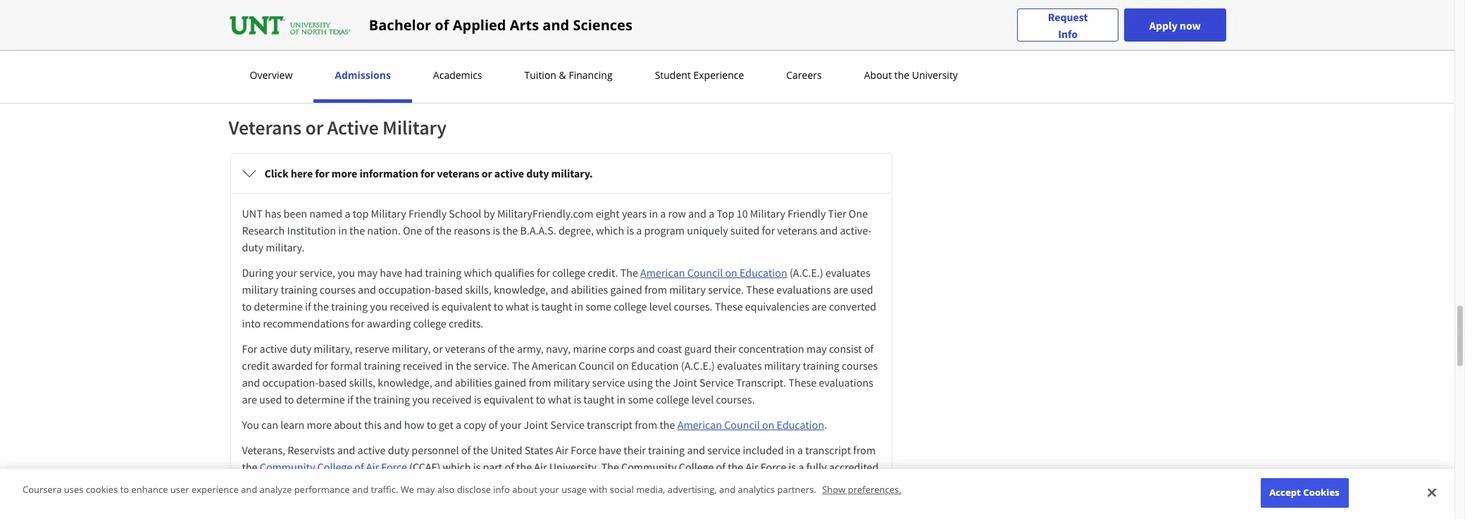 Task type: vqa. For each thing, say whether or not it's contained in the screenshot.
left USED
yes



Task type: describe. For each thing, give the bounding box(es) containing it.
student experience link
[[651, 68, 748, 82]]

your right check on the left top
[[359, 69, 380, 83]]

to right able
[[317, 69, 327, 83]]

on down suited
[[725, 266, 738, 280]]

training down consist
[[803, 359, 840, 373]]

school
[[449, 206, 481, 221]]

2 horizontal spatial council
[[724, 418, 760, 432]]

you right if
[[251, 10, 268, 24]]

the inside (a.c.e.) evaluates military training courses and occupation-based skills, knowledge, and abilities gained from military service. these evaluations are used to determine if the training you received is equivalent to what is taught in some college level courses. these equivalencies are converted into recommendations for awarding college credits.
[[313, 299, 329, 314]]

(a.c.e.) evaluates military training courses and occupation-based skills, knowledge, and abilities gained from military service. these evaluations are used to determine if the training you received is equivalent to what is taught in some college level courses. these equivalencies are converted into recommendations for awarding college credits.
[[242, 266, 877, 330]]

are up converted
[[833, 283, 849, 297]]

and left analyze
[[241, 484, 257, 496]]

university.
[[633, 69, 682, 83]]

air up traffic.
[[366, 460, 379, 474]]

university of north texas image
[[229, 14, 352, 36]]

you inside for active duty military, reserve military, or veterans of the army, navy, marine corps and coast guard their concentration may consist of credit awarded for formal training received in the service. the american council on education (a.c.e.) evaluates military training courses and occupation-based skills, knowledge, and abilities gained from military service using the joint service transcript. these evaluations are used to determine if the training you received is equivalent to what is taught in some college level courses.
[[412, 392, 430, 407]]

veterans
[[229, 115, 302, 140]]

show preferences. link
[[822, 484, 902, 496]]

training up the awarding
[[331, 299, 368, 314]]

the left b.a.a.s.
[[503, 223, 518, 237]]

media,
[[636, 484, 665, 496]]

guard
[[684, 342, 712, 356]]

the up analytics
[[728, 460, 744, 474]]

their inside veterans, reservists and active duty personnel of the united states air force have their training and service included in a transcript from the
[[624, 443, 646, 457]]

active inside veterans, reservists and active duty personnel of the united states air force have their training and service included in a transcript from the
[[358, 443, 386, 457]]

with inside privacy "alert dialog"
[[589, 484, 608, 496]]

had
[[405, 266, 423, 280]]

militaryfriendly.com
[[497, 206, 594, 221]]

you right "service,"
[[338, 266, 355, 280]]

military down navy,
[[554, 376, 590, 390]]

admissions link
[[331, 68, 395, 82]]

1 horizontal spatial tsi
[[383, 69, 397, 83]]

for inside (a.c.e.) evaluates military training courses and occupation-based skills, knowledge, and abilities gained from military service. these evaluations are used to determine if the training you received is equivalent to what is taught in some college level courses. these equivalencies are converted into recommendations for awarding college credits.
[[351, 316, 365, 330]]

and left coast
[[637, 342, 655, 356]]

experience
[[694, 68, 744, 82]]

for right qualifies
[[537, 266, 550, 280]]

top
[[717, 206, 735, 221]]

american inside for active duty military, reserve military, or veterans of the army, navy, marine corps and coast guard their concentration may consist of credit awarded for formal training received in the service. the american council on education (a.c.e.) evaluates military training courses and occupation-based skills, knowledge, and abilities gained from military service using the joint service transcript. these evaluations are used to determine if the training you received is equivalent to what is taught in some college level courses.
[[532, 359, 577, 373]]

gained inside for active duty military, reserve military, or veterans of the army, navy, marine corps and coast guard their concentration may consist of credit awarded for formal training received in the service. the american council on education (a.c.e.) evaluates military training courses and occupation-based skills, knowledge, and abilities gained from military service using the joint service transcript. these evaluations are used to determine if the training you received is equivalent to what is taught in some college level courses.
[[495, 376, 527, 390]]

the up this in the left bottom of the page
[[356, 392, 371, 407]]

the right using
[[655, 376, 671, 390]]

to inside the if you are deemed tsi incomplete in reading, writing, and/or mathematics, you will be required to take the tsi assessment for the area(s) in which you are incomplete before beginning classes. you can prepare by starting with unt's
[[687, 10, 697, 24]]

college left credits.
[[413, 316, 447, 330]]

in right "status"
[[430, 69, 439, 83]]

reservists
[[288, 443, 335, 457]]

required
[[645, 10, 685, 24]]

has
[[265, 206, 281, 221]]

the down credits.
[[456, 359, 472, 373]]

0 horizontal spatial about
[[334, 418, 362, 432]]

training down "service,"
[[281, 283, 317, 297]]

1 vertical spatial joint
[[524, 418, 548, 432]]

if
[[242, 10, 248, 24]]

a inside veterans, reservists and active duty personnel of the united states air force have their training and service included in a transcript from the
[[798, 443, 803, 457]]

in up before
[[401, 10, 410, 24]]

the left the army,
[[499, 342, 515, 356]]

open
[[818, 27, 843, 41]]

on inside non-credit open course on coursera.
[[242, 44, 254, 58]]

in down credits.
[[445, 359, 454, 373]]

which left qualifies
[[464, 266, 492, 280]]

of inside 'unt has been named a top military friendly school by militaryfriendly.com eight years in a row and a top 10 military friendly tier one research institution in the nation. one of the reasons is the b.a.a.s. degree, which is a program uniquely suited for veterans and active- duty military.'
[[424, 223, 434, 237]]

2 vertical spatial american
[[678, 418, 722, 432]]

abilities inside (a.c.e.) evaluates military training courses and occupation-based skills, knowledge, and abilities gained from military service. these evaluations are used to determine if the training you received is equivalent to what is taught in some college level courses. these equivalencies are converted into recommendations for awarding college credits.
[[571, 283, 608, 297]]

training up this in the left bottom of the page
[[373, 392, 410, 407]]

the right financing
[[615, 69, 631, 83]]

college up corps
[[614, 299, 647, 314]]

(ccaf)
[[409, 460, 441, 474]]

1 vertical spatial will
[[261, 69, 278, 83]]

if you are deemed tsi incomplete in reading, writing, and/or mathematics, you will be required to take the tsi assessment for the area(s) in which you are incomplete before beginning classes. you can prepare by starting with unt's
[[242, 10, 880, 41]]

active inside for active duty military, reserve military, or veterans of the army, navy, marine corps and coast guard their concentration may consist of credit awarded for formal training received in the service. the american council on education (a.c.e.) evaluates military training courses and occupation-based skills, knowledge, and abilities gained from military service using the joint service transcript. these evaluations are used to determine if the training you received is equivalent to what is taught in some college level courses.
[[260, 342, 288, 356]]

beginning
[[409, 27, 456, 41]]

to down qualifies
[[494, 299, 504, 314]]

navy,
[[546, 342, 571, 356]]

converted
[[829, 299, 877, 314]]

able
[[294, 69, 315, 83]]

(a.c.e.) inside (a.c.e.) evaluates military training courses and occupation-based skills, knowledge, and abilities gained from military service. these evaluations are used to determine if the training you received is equivalent to what is taught in some college level courses. these equivalencies are converted into recommendations for awarding college credits.
[[790, 266, 824, 280]]

american council on education link for from
[[678, 418, 825, 432]]

which inside the if you are deemed tsi incomplete in reading, writing, and/or mathematics, you will be required to take the tsi assessment for the area(s) in which you are incomplete before beginning classes. you can prepare by starting with unt's
[[253, 27, 282, 41]]

which inside 'unt has been named a top military friendly school by militaryfriendly.com eight years in a row and a top 10 military friendly tier one research institution in the nation. one of the reasons is the b.a.a.s. degree, which is a program uniquely suited for veterans and active- duty military.'
[[596, 223, 625, 237]]

student experience
[[655, 68, 744, 82]]

experience
[[192, 484, 239, 496]]

formal
[[331, 359, 362, 373]]

you inside (a.c.e.) evaluates military training courses and occupation-based skills, knowledge, and abilities gained from military service. these evaluations are used to determine if the training you received is equivalent to what is taught in some college level courses. these equivalencies are converted into recommendations for awarding college credits.
[[370, 299, 388, 314]]

degree-
[[242, 477, 278, 491]]

transcript.
[[736, 376, 787, 390]]

you up the starting
[[592, 10, 609, 24]]

unt has been named a top military friendly school by militaryfriendly.com eight years in a row and a top 10 military friendly tier one research institution in the nation. one of the reasons is the b.a.a.s. degree, which is a program uniquely suited for veterans and active- duty military.
[[242, 206, 872, 254]]

0 vertical spatial transcript
[[587, 418, 633, 432]]

2 vertical spatial received
[[432, 392, 472, 407]]

1 vertical spatial be
[[280, 69, 292, 83]]

during your service, you may have had training which qualifies for college credit. the american council on education
[[242, 266, 788, 280]]

equivalencies
[[745, 299, 810, 314]]

in down if
[[242, 27, 251, 41]]

credits.
[[449, 316, 484, 330]]

duty inside dropdown button
[[526, 166, 549, 180]]

check
[[329, 69, 357, 83]]

military up click here for more information for veterans or active duty military.
[[383, 115, 447, 140]]

courses inside (a.c.e.) evaluates military training courses and occupation-based skills, knowledge, and abilities gained from military service. these evaluations are used to determine if the training you received is equivalent to what is taught in some college level courses. these equivalencies are converted into recommendations for awarding college credits.
[[320, 283, 356, 297]]

force inside '(ccaf) which is part of the air university. the community college of the air force is a fully accredited degree-granting institution.'
[[761, 460, 787, 474]]

used inside for active duty military, reserve military, or veterans of the army, navy, marine corps and coast guard their concentration may consist of credit awarded for formal training received in the service. the american council on education (a.c.e.) evaluates military training courses and occupation-based skills, knowledge, and abilities gained from military service using the joint service transcript. these evaluations are used to determine if the training you received is equivalent to what is taught in some college level courses.
[[259, 392, 282, 407]]

are left deemed
[[270, 10, 285, 24]]

2 horizontal spatial tsi
[[739, 10, 754, 24]]

if inside (a.c.e.) evaluates military training courses and occupation-based skills, knowledge, and abilities gained from military service. these evaluations are used to determine if the training you received is equivalent to what is taught in some college level courses. these equivalencies are converted into recommendations for awarding college credits.
[[305, 299, 311, 314]]

veterans or active military
[[229, 115, 447, 140]]

air down 'states'
[[534, 460, 547, 474]]

you for you will be able to check your tsi status in your myunt portal once admitted to the university.
[[242, 69, 259, 83]]

privacy alert dialog
[[0, 470, 1455, 519]]

the up media,
[[660, 418, 675, 432]]

0 vertical spatial council
[[687, 266, 723, 280]]

active
[[327, 115, 379, 140]]

partners.
[[778, 484, 817, 496]]

uniquely
[[687, 223, 728, 237]]

.
[[825, 418, 827, 432]]

fully
[[807, 460, 827, 474]]

overview
[[250, 68, 293, 82]]

performance
[[294, 484, 350, 496]]

admissions
[[335, 68, 391, 82]]

based inside (a.c.e.) evaluates military training courses and occupation-based skills, knowledge, and abilities gained from military service. these evaluations are used to determine if the training you received is equivalent to what is taught in some college level courses. these equivalencies are converted into recommendations for awarding college credits.
[[435, 283, 463, 297]]

are left converted
[[812, 299, 827, 314]]

for right information on the top left of the page
[[421, 166, 435, 180]]

you inside the if you are deemed tsi incomplete in reading, writing, and/or mathematics, you will be required to take the tsi assessment for the area(s) in which you are incomplete before beginning classes. you can prepare by starting with unt's
[[497, 27, 514, 41]]

to up you can learn more about this and how to get a copy of your joint service transcript from the american council on education .
[[536, 392, 546, 407]]

and right arts at the left top of page
[[543, 15, 570, 34]]

reasons
[[454, 223, 491, 237]]

2 horizontal spatial the
[[621, 266, 638, 280]]

1 vertical spatial incomplete
[[321, 27, 374, 41]]

if inside for active duty military, reserve military, or veterans of the army, navy, marine corps and coast guard their concentration may consist of credit awarded for formal training received in the service. the american council on education (a.c.e.) evaluates military training courses and occupation-based skills, knowledge, and abilities gained from military service using the joint service transcript. these evaluations are used to determine if the training you received is equivalent to what is taught in some college level courses.
[[347, 392, 353, 407]]

and/or
[[491, 10, 523, 24]]

the down school
[[436, 223, 452, 237]]

2 friendly from the left
[[788, 206, 826, 221]]

cookies
[[1304, 486, 1340, 499]]

credit.
[[588, 266, 618, 280]]

1 horizontal spatial these
[[746, 283, 775, 297]]

marine
[[573, 342, 607, 356]]

coast
[[657, 342, 682, 356]]

credit inside non-credit open course on coursera.
[[789, 27, 816, 41]]

courses. inside (a.c.e.) evaluates military training courses and occupation-based skills, knowledge, and abilities gained from military service. these evaluations are used to determine if the training you received is equivalent to what is taught in some college level courses. these equivalencies are converted into recommendations for awarding college credits.
[[674, 299, 713, 314]]

b.a.a.s.
[[520, 223, 557, 237]]

0 horizontal spatial or
[[305, 115, 323, 140]]

duty inside 'unt has been named a top military friendly school by militaryfriendly.com eight years in a row and a top 10 military friendly tier one research institution in the nation. one of the reasons is the b.a.a.s. degree, which is a program uniquely suited for veterans and active- duty military.'
[[242, 240, 264, 254]]

taught inside (a.c.e.) evaluates military training courses and occupation-based skills, knowledge, and abilities gained from military service. these evaluations are used to determine if the training you received is equivalent to what is taught in some college level courses. these equivalencies are converted into recommendations for awarding college credits.
[[541, 299, 572, 314]]

of up institution.
[[355, 460, 364, 474]]

and left analytics
[[719, 484, 736, 496]]

0 vertical spatial american
[[641, 266, 685, 280]]

tuition & financing
[[525, 68, 613, 82]]

prepare
[[535, 27, 572, 41]]

army,
[[517, 342, 544, 356]]

your up united
[[500, 418, 522, 432]]

the right the about
[[895, 68, 910, 82]]

and down during your service, you may have had training which qualifies for college credit. the american council on education
[[551, 283, 569, 297]]

and right this in the left bottom of the page
[[384, 418, 402, 432]]

service,
[[300, 266, 335, 280]]

the down top
[[350, 223, 365, 237]]

may inside privacy "alert dialog"
[[417, 484, 435, 496]]

awarding
[[367, 316, 411, 330]]

accept
[[1270, 486, 1301, 499]]

named
[[310, 206, 343, 221]]

portal
[[502, 69, 531, 83]]

user
[[170, 484, 189, 496]]

equivalent inside (a.c.e.) evaluates military training courses and occupation-based skills, knowledge, and abilities gained from military service. these evaluations are used to determine if the training you received is equivalent to what is taught in some college level courses. these equivalencies are converted into recommendations for awarding college credits.
[[442, 299, 492, 314]]

be inside the if you are deemed tsi incomplete in reading, writing, and/or mathematics, you will be required to take the tsi assessment for the area(s) in which you are incomplete before beginning classes. you can prepare by starting with unt's
[[630, 10, 642, 24]]

and up the awarding
[[358, 283, 376, 297]]

military up guard
[[670, 283, 706, 297]]

bachelor of applied arts and sciences
[[369, 15, 633, 34]]

occupation- inside for active duty military, reserve military, or veterans of the army, navy, marine corps and coast guard their concentration may consist of credit awarded for formal training received in the service. the american council on education (a.c.e.) evaluates military training courses and occupation-based skills, knowledge, and abilities gained from military service using the joint service transcript. these evaluations are used to determine if the training you received is equivalent to what is taught in some college level courses.
[[262, 376, 319, 390]]

the up degree-
[[242, 460, 258, 474]]

your inside privacy "alert dialog"
[[540, 484, 559, 496]]

&
[[559, 68, 566, 82]]

for inside for active duty military, reserve military, or veterans of the army, navy, marine corps and coast guard their concentration may consist of credit awarded for formal training received in the service. the american council on education (a.c.e.) evaluates military training courses and occupation-based skills, knowledge, and abilities gained from military service using the joint service transcript. these evaluations are used to determine if the training you received is equivalent to what is taught in some college level courses.
[[315, 359, 328, 373]]

knowledge, inside for active duty military, reserve military, or veterans of the army, navy, marine corps and coast guard their concentration may consist of credit awarded for formal training received in the service. the american council on education (a.c.e.) evaluates military training courses and occupation-based skills, knowledge, and abilities gained from military service using the joint service transcript. these evaluations are used to determine if the training you received is equivalent to what is taught in some college level courses.
[[378, 376, 432, 390]]

0 horizontal spatial tsi
[[328, 10, 343, 24]]

to up into
[[242, 299, 252, 314]]

in down corps
[[617, 392, 626, 407]]

advertising,
[[668, 484, 717, 496]]

of right part
[[505, 460, 514, 474]]

tuition
[[525, 68, 557, 82]]

skills, inside (a.c.e.) evaluates military training courses and occupation-based skills, knowledge, and abilities gained from military service. these evaluations are used to determine if the training you received is equivalent to what is taught in some college level courses. these equivalencies are converted into recommendations for awarding college credits.
[[465, 283, 492, 297]]

0 vertical spatial education
[[740, 266, 788, 280]]

once
[[533, 69, 556, 83]]

of left the writing,
[[435, 15, 449, 34]]

community college of air force
[[260, 460, 407, 474]]

eight
[[596, 206, 620, 221]]

apply
[[1150, 18, 1178, 32]]

states
[[525, 443, 554, 457]]

accredited
[[829, 460, 879, 474]]

the down 'states'
[[517, 460, 532, 474]]

on up included
[[762, 418, 775, 432]]

enhance
[[131, 484, 168, 496]]

military down concentration
[[764, 359, 801, 373]]

in right years
[[649, 206, 658, 221]]

military right 10
[[750, 206, 786, 221]]

training right had
[[425, 266, 462, 280]]

area(s)
[[847, 10, 880, 24]]

degree,
[[559, 223, 594, 237]]

from inside for active duty military, reserve military, or veterans of the army, navy, marine corps and coast guard their concentration may consist of credit awarded for formal training received in the service. the american council on education (a.c.e.) evaluates military training courses and occupation-based skills, knowledge, and abilities gained from military service using the joint service transcript. these evaluations are used to determine if the training you received is equivalent to what is taught in some college level courses.
[[529, 376, 551, 390]]

university
[[912, 68, 958, 82]]

to up "learn"
[[284, 392, 294, 407]]

for active duty military, reserve military, or veterans of the army, navy, marine corps and coast guard their concentration may consist of credit awarded for formal training received in the service. the american council on education (a.c.e.) evaluates military training courses and occupation-based skills, knowledge, and abilities gained from military service using the joint service transcript. these evaluations are used to determine if the training you received is equivalent to what is taught in some college level courses.
[[242, 342, 878, 407]]

joint inside for active duty military, reserve military, or veterans of the army, navy, marine corps and coast guard their concentration may consist of credit awarded for formal training received in the service. the american council on education (a.c.e.) evaluates military training courses and occupation-based skills, knowledge, and abilities gained from military service using the joint service transcript. these evaluations are used to determine if the training you received is equivalent to what is taught in some college level courses.
[[673, 376, 697, 390]]

and down tier
[[820, 223, 838, 237]]

(a.c.e.) inside for active duty military, reserve military, or veterans of the army, navy, marine corps and coast guard their concentration may consist of credit awarded for formal training received in the service. the american council on education (a.c.e.) evaluates military training courses and occupation-based skills, knowledge, and abilities gained from military service using the joint service transcript. these evaluations are used to determine if the training you received is equivalent to what is taught in some college level courses.
[[681, 359, 715, 373]]

university.
[[549, 460, 599, 474]]

military up nation.
[[371, 206, 406, 221]]

from down using
[[635, 418, 658, 432]]

in down named
[[338, 223, 347, 237]]

of right the copy
[[489, 418, 498, 432]]

evaluations inside (a.c.e.) evaluates military training courses and occupation-based skills, knowledge, and abilities gained from military service. these evaluations are used to determine if the training you received is equivalent to what is taught in some college level courses. these equivalencies are converted into recommendations for awarding college credits.
[[777, 283, 831, 297]]

on inside for active duty military, reserve military, or veterans of the army, navy, marine corps and coast guard their concentration may consist of credit awarded for formal training received in the service. the american council on education (a.c.e.) evaluates military training courses and occupation-based skills, knowledge, and abilities gained from military service using the joint service transcript. these evaluations are used to determine if the training you received is equivalent to what is taught in some college level courses.
[[617, 359, 629, 373]]

or inside dropdown button
[[482, 166, 492, 180]]

community inside '(ccaf) which is part of the air university. the community college of the air force is a fully accredited degree-granting institution.'
[[622, 460, 677, 474]]

copy
[[464, 418, 486, 432]]

courses inside for active duty military, reserve military, or veterans of the army, navy, marine corps and coast guard their concentration may consist of credit awarded for formal training received in the service. the american council on education (a.c.e.) evaluates military training courses and occupation-based skills, knowledge, and abilities gained from military service using the joint service transcript. these evaluations are used to determine if the training you received is equivalent to what is taught in some college level courses.
[[842, 359, 878, 373]]

for
[[242, 342, 257, 356]]

the up the open
[[830, 10, 845, 24]]

college left credit.
[[552, 266, 586, 280]]

military. inside dropdown button
[[551, 166, 593, 180]]

0 vertical spatial one
[[849, 206, 868, 221]]

for right "here"
[[315, 166, 329, 180]]

of up advertising,
[[716, 460, 726, 474]]

apply now button
[[1125, 8, 1226, 42]]

are inside for active duty military, reserve military, or veterans of the army, navy, marine corps and coast guard their concentration may consist of credit awarded for formal training received in the service. the american council on education (a.c.e.) evaluates military training courses and occupation-based skills, knowledge, and abilities gained from military service using the joint service transcript. these evaluations are used to determine if the training you received is equivalent to what is taught in some college level courses.
[[242, 392, 257, 407]]

to left get
[[427, 418, 437, 432]]

1 vertical spatial can
[[261, 418, 278, 432]]

classes.
[[458, 27, 495, 41]]

are down deemed
[[303, 27, 319, 41]]

analyze
[[260, 484, 292, 496]]

nation.
[[367, 223, 401, 237]]

accept cookies
[[1270, 486, 1340, 499]]

0 horizontal spatial force
[[381, 460, 407, 474]]

and up advertising,
[[687, 443, 705, 457]]

your left myunt
[[441, 69, 462, 83]]

1 friendly from the left
[[409, 206, 447, 221]]

included
[[743, 443, 784, 457]]

years
[[622, 206, 647, 221]]

0 horizontal spatial have
[[380, 266, 403, 280]]

these inside for active duty military, reserve military, or veterans of the army, navy, marine corps and coast guard their concentration may consist of credit awarded for formal training received in the service. the american council on education (a.c.e.) evaluates military training courses and occupation-based skills, knowledge, and abilities gained from military service using the joint service transcript. these evaluations are used to determine if the training you received is equivalent to what is taught in some college level courses.
[[789, 376, 817, 390]]

1 vertical spatial service
[[550, 418, 585, 432]]

from inside veterans, reservists and active duty personnel of the united states air force have their training and service included in a transcript from the
[[854, 443, 876, 457]]

admitted
[[558, 69, 601, 83]]

consist
[[829, 342, 862, 356]]

the up part
[[473, 443, 489, 457]]

tuition & financing link
[[520, 68, 617, 82]]



Task type: locate. For each thing, give the bounding box(es) containing it.
0 horizontal spatial level
[[649, 299, 672, 314]]

about the university
[[864, 68, 958, 82]]

have up university.
[[599, 443, 622, 457]]

0 vertical spatial some
[[586, 299, 612, 314]]

you up veterans, at bottom left
[[242, 418, 259, 432]]

1 horizontal spatial about
[[512, 484, 538, 496]]

you will be able to check your tsi status in your myunt portal once admitted to the university.
[[242, 69, 682, 83]]

air up university.
[[556, 443, 569, 457]]

in inside (a.c.e.) evaluates military training courses and occupation-based skills, knowledge, and abilities gained from military service. these evaluations are used to determine if the training you received is equivalent to what is taught in some college level courses. these equivalencies are converted into recommendations for awarding college credits.
[[575, 299, 584, 314]]

based inside for active duty military, reserve military, or veterans of the army, navy, marine corps and coast guard their concentration may consist of credit awarded for formal training received in the service. the american council on education (a.c.e.) evaluates military training courses and occupation-based skills, knowledge, and abilities gained from military service using the joint service transcript. these evaluations are used to determine if the training you received is equivalent to what is taught in some college level courses.
[[319, 376, 347, 390]]

duty down how
[[388, 443, 409, 457]]

student
[[655, 68, 691, 82]]

request info button
[[1017, 8, 1119, 42]]

based
[[435, 283, 463, 297], [319, 376, 347, 390]]

american down navy,
[[532, 359, 577, 373]]

service. inside (a.c.e.) evaluates military training courses and occupation-based skills, knowledge, and abilities gained from military service. these evaluations are used to determine if the training you received is equivalent to what is taught in some college level courses. these equivalencies are converted into recommendations for awarding college credits.
[[708, 283, 744, 297]]

1 vertical spatial knowledge,
[[378, 376, 432, 390]]

2 college from the left
[[679, 460, 714, 474]]

the
[[721, 10, 737, 24], [830, 10, 845, 24], [895, 68, 910, 82], [615, 69, 631, 83], [350, 223, 365, 237], [436, 223, 452, 237], [503, 223, 518, 237], [313, 299, 329, 314], [499, 342, 515, 356], [456, 359, 472, 373], [655, 376, 671, 390], [356, 392, 371, 407], [660, 418, 675, 432], [473, 443, 489, 457], [242, 460, 258, 474], [517, 460, 532, 474], [728, 460, 744, 474]]

one right nation.
[[403, 223, 422, 237]]

applied
[[453, 15, 506, 34]]

or right reserve
[[433, 342, 443, 356]]

some inside (a.c.e.) evaluates military training courses and occupation-based skills, knowledge, and abilities gained from military service. these evaluations are used to determine if the training you received is equivalent to what is taught in some college level courses. these equivalencies are converted into recommendations for awarding college credits.
[[586, 299, 612, 314]]

american council on education link down uniquely
[[641, 266, 788, 280]]

community college of air force link
[[260, 460, 407, 474]]

careers
[[787, 68, 822, 82]]

occupation- inside (a.c.e.) evaluates military training courses and occupation-based skills, knowledge, and abilities gained from military service. these evaluations are used to determine if the training you received is equivalent to what is taught in some college level courses. these equivalencies are converted into recommendations for awarding college credits.
[[378, 283, 435, 297]]

knowledge, inside (a.c.e.) evaluates military training courses and occupation-based skills, knowledge, and abilities gained from military service. these evaluations are used to determine if the training you received is equivalent to what is taught in some college level courses. these equivalencies are converted into recommendations for awarding college credits.
[[494, 283, 548, 297]]

determine up into
[[254, 299, 303, 314]]

to
[[687, 10, 697, 24], [317, 69, 327, 83], [603, 69, 613, 83], [242, 299, 252, 314], [494, 299, 504, 314], [284, 392, 294, 407], [536, 392, 546, 407], [427, 418, 437, 432], [120, 484, 129, 496]]

to right 'admitted'
[[603, 69, 613, 83]]

transcript down using
[[587, 418, 633, 432]]

the right credit.
[[621, 266, 638, 280]]

based down formal
[[319, 376, 347, 390]]

1 horizontal spatial if
[[347, 392, 353, 407]]

1 horizontal spatial be
[[630, 10, 642, 24]]

2 vertical spatial you
[[242, 418, 259, 432]]

from inside (a.c.e.) evaluates military training courses and occupation-based skills, knowledge, and abilities gained from military service. these evaluations are used to determine if the training you received is equivalent to what is taught in some college level courses. these equivalencies are converted into recommendations for awarding college credits.
[[645, 283, 667, 297]]

for inside the if you are deemed tsi incomplete in reading, writing, and/or mathematics, you will be required to take the tsi assessment for the area(s) in which you are incomplete before beginning classes. you can prepare by starting with unt's
[[814, 10, 827, 24]]

will up the starting
[[612, 10, 628, 24]]

get
[[439, 418, 454, 432]]

in inside veterans, reservists and active duty personnel of the united states air force have their training and service included in a transcript from the
[[786, 443, 795, 457]]

1 horizontal spatial knowledge,
[[494, 283, 548, 297]]

community
[[260, 460, 315, 474], [622, 460, 677, 474]]

0 horizontal spatial active
[[260, 342, 288, 356]]

council inside for active duty military, reserve military, or veterans of the army, navy, marine corps and coast guard their concentration may consist of credit awarded for formal training received in the service. the american council on education (a.c.e.) evaluates military training courses and occupation-based skills, knowledge, and abilities gained from military service using the joint service transcript. these evaluations are used to determine if the training you received is equivalent to what is taught in some college level courses.
[[579, 359, 615, 373]]

disclose
[[457, 484, 491, 496]]

1 vertical spatial if
[[347, 392, 353, 407]]

0 horizontal spatial service
[[592, 376, 625, 390]]

into
[[242, 316, 261, 330]]

college inside '(ccaf) which is part of the air university. the community college of the air force is a fully accredited degree-granting institution.'
[[679, 460, 714, 474]]

1 vertical spatial some
[[628, 392, 654, 407]]

0 horizontal spatial used
[[259, 392, 282, 407]]

gained down credit.
[[611, 283, 643, 297]]

may left consist
[[807, 342, 827, 356]]

0 horizontal spatial gained
[[495, 376, 527, 390]]

accept cookies button
[[1261, 479, 1349, 508]]

about right info
[[512, 484, 538, 496]]

tier
[[828, 206, 847, 221]]

1 vertical spatial evaluates
[[717, 359, 762, 373]]

1 vertical spatial transcript
[[806, 443, 851, 457]]

1 vertical spatial with
[[589, 484, 608, 496]]

for left formal
[[315, 359, 328, 373]]

0 vertical spatial you
[[497, 27, 514, 41]]

service left using
[[592, 376, 625, 390]]

level inside (a.c.e.) evaluates military training courses and occupation-based skills, knowledge, and abilities gained from military service. these evaluations are used to determine if the training you received is equivalent to what is taught in some college level courses. these equivalencies are converted into recommendations for awarding college credits.
[[649, 299, 672, 314]]

evaluates inside (a.c.e.) evaluates military training courses and occupation-based skills, knowledge, and abilities gained from military service. these evaluations are used to determine if the training you received is equivalent to what is taught in some college level courses. these equivalencies are converted into recommendations for awarding college credits.
[[826, 266, 871, 280]]

courses. down transcript.
[[716, 392, 755, 407]]

equivalent up credits.
[[442, 299, 492, 314]]

taught down marine
[[584, 392, 615, 407]]

military
[[242, 283, 279, 297], [670, 283, 706, 297], [764, 359, 801, 373], [554, 376, 590, 390]]

equivalent inside for active duty military, reserve military, or veterans of the army, navy, marine corps and coast guard their concentration may consist of credit awarded for formal training received in the service. the american council on education (a.c.e.) evaluates military training courses and occupation-based skills, knowledge, and abilities gained from military service using the joint service transcript. these evaluations are used to determine if the training you received is equivalent to what is taught in some college level courses.
[[484, 392, 534, 407]]

0 vertical spatial used
[[851, 283, 874, 297]]

more for learn
[[307, 418, 332, 432]]

service
[[592, 376, 625, 390], [708, 443, 741, 457]]

american
[[641, 266, 685, 280], [532, 359, 577, 373], [678, 418, 722, 432]]

on
[[242, 44, 254, 58], [725, 266, 738, 280], [617, 359, 629, 373], [762, 418, 775, 432]]

0 vertical spatial skills,
[[465, 283, 492, 297]]

0 horizontal spatial one
[[403, 223, 422, 237]]

myunt
[[465, 69, 500, 83]]

and
[[543, 15, 570, 34], [689, 206, 707, 221], [820, 223, 838, 237], [358, 283, 376, 297], [551, 283, 569, 297], [637, 342, 655, 356], [242, 376, 260, 390], [435, 376, 453, 390], [384, 418, 402, 432], [337, 443, 355, 457], [687, 443, 705, 457], [241, 484, 257, 496], [352, 484, 369, 496], [719, 484, 736, 496]]

1 horizontal spatial abilities
[[571, 283, 608, 297]]

veterans right suited
[[778, 223, 818, 237]]

these right transcript.
[[789, 376, 817, 390]]

about
[[864, 68, 892, 82]]

program
[[644, 223, 685, 237]]

joint down guard
[[673, 376, 697, 390]]

service. inside for active duty military, reserve military, or veterans of the army, navy, marine corps and coast guard their concentration may consist of credit awarded for formal training received in the service. the american council on education (a.c.e.) evaluates military training courses and occupation-based skills, knowledge, and abilities gained from military service using the joint service transcript. these evaluations are used to determine if the training you received is equivalent to what is taught in some college level courses.
[[474, 359, 510, 373]]

with
[[627, 27, 647, 41], [589, 484, 608, 496]]

by inside 'unt has been named a top military friendly school by militaryfriendly.com eight years in a row and a top 10 military friendly tier one research institution in the nation. one of the reasons is the b.a.a.s. degree, which is a program uniquely suited for veterans and active- duty military.'
[[484, 206, 495, 221]]

military
[[383, 115, 447, 140], [371, 206, 406, 221], [750, 206, 786, 221]]

0 vertical spatial credit
[[789, 27, 816, 41]]

0 horizontal spatial with
[[589, 484, 608, 496]]

10
[[737, 206, 748, 221]]

1 horizontal spatial based
[[435, 283, 463, 297]]

0 horizontal spatial council
[[579, 359, 615, 373]]

force inside veterans, reservists and active duty personnel of the united states air force have their training and service included in a transcript from the
[[571, 443, 597, 457]]

0 vertical spatial (a.c.e.)
[[790, 266, 824, 280]]

click here for more information for veterans or active duty military.
[[265, 166, 593, 180]]

more for for
[[332, 166, 357, 180]]

1 horizontal spatial service
[[708, 443, 741, 457]]

top
[[353, 206, 369, 221]]

duty inside veterans, reservists and active duty personnel of the united states air force have their training and service included in a transcript from the
[[388, 443, 409, 457]]

to right cookies on the left of page
[[120, 484, 129, 496]]

1 vertical spatial courses.
[[716, 392, 755, 407]]

be left able
[[280, 69, 292, 83]]

cookies
[[86, 484, 118, 496]]

careers link
[[782, 68, 826, 82]]

equivalent
[[442, 299, 492, 314], [484, 392, 534, 407]]

0 horizontal spatial college
[[317, 460, 352, 474]]

2 horizontal spatial active
[[495, 166, 524, 180]]

1 college from the left
[[317, 460, 352, 474]]

1 vertical spatial received
[[403, 359, 443, 373]]

1 vertical spatial these
[[715, 299, 743, 314]]

the right take
[[721, 10, 737, 24]]

friendly left school
[[409, 206, 447, 221]]

can down and/or
[[516, 27, 533, 41]]

used inside (a.c.e.) evaluates military training courses and occupation-based skills, knowledge, and abilities gained from military service. these evaluations are used to determine if the training you received is equivalent to what is taught in some college level courses. these equivalencies are converted into recommendations for awarding college credits.
[[851, 283, 874, 297]]

and left traffic.
[[352, 484, 369, 496]]

some down using
[[628, 392, 654, 407]]

veterans up school
[[437, 166, 480, 180]]

1 vertical spatial council
[[579, 359, 615, 373]]

training down reserve
[[364, 359, 401, 373]]

unt
[[242, 206, 263, 221]]

during
[[242, 266, 274, 280]]

0 horizontal spatial (a.c.e.)
[[681, 359, 715, 373]]

1 horizontal spatial service
[[700, 376, 734, 390]]

and up get
[[435, 376, 453, 390]]

0 vertical spatial service
[[700, 376, 734, 390]]

1 horizontal spatial can
[[516, 27, 533, 41]]

the inside for active duty military, reserve military, or veterans of the army, navy, marine corps and coast guard their concentration may consist of credit awarded for formal training received in the service. the american council on education (a.c.e.) evaluates military training courses and occupation-based skills, knowledge, and abilities gained from military service using the joint service transcript. these evaluations are used to determine if the training you received is equivalent to what is taught in some college level courses.
[[512, 359, 530, 373]]

status
[[399, 69, 428, 83]]

skills, inside for active duty military, reserve military, or veterans of the army, navy, marine corps and coast guard their concentration may consist of credit awarded for formal training received in the service. the american council on education (a.c.e.) evaluates military training courses and occupation-based skills, knowledge, and abilities gained from military service using the joint service transcript. these evaluations are used to determine if the training you received is equivalent to what is taught in some college level courses.
[[349, 376, 376, 390]]

0 vertical spatial incomplete
[[345, 10, 398, 24]]

1 horizontal spatial what
[[548, 392, 572, 407]]

will
[[612, 10, 628, 24], [261, 69, 278, 83]]

1 horizontal spatial used
[[851, 283, 874, 297]]

evaluations down consist
[[819, 376, 874, 390]]

corps
[[609, 342, 635, 356]]

mathematics,
[[525, 10, 590, 24]]

are down for
[[242, 392, 257, 407]]

before
[[376, 27, 407, 41]]

1 horizontal spatial by
[[574, 27, 586, 41]]

2 military, from the left
[[392, 342, 431, 356]]

by up reasons
[[484, 206, 495, 221]]

non-credit open course on coursera.
[[242, 27, 876, 58]]

0 horizontal spatial may
[[357, 266, 378, 280]]

bachelor
[[369, 15, 431, 34]]

their inside for active duty military, reserve military, or veterans of the army, navy, marine corps and coast guard their concentration may consist of credit awarded for formal training received in the service. the american council on education (a.c.e.) evaluates military training courses and occupation-based skills, knowledge, and abilities gained from military service using the joint service transcript. these evaluations are used to determine if the training you received is equivalent to what is taught in some college level courses.
[[714, 342, 737, 356]]

or inside for active duty military, reserve military, or veterans of the army, navy, marine corps and coast guard their concentration may consist of credit awarded for formal training received in the service. the american council on education (a.c.e.) evaluates military training courses and occupation-based skills, knowledge, and abilities gained from military service using the joint service transcript. these evaluations are used to determine if the training you received is equivalent to what is taught in some college level courses.
[[433, 342, 443, 356]]

veterans, reservists and active duty personnel of the united states air force have their training and service included in a transcript from the
[[242, 443, 876, 474]]

evaluations
[[777, 283, 831, 297], [819, 376, 874, 390]]

1 vertical spatial american council on education link
[[678, 418, 825, 432]]

the inside '(ccaf) which is part of the air university. the community college of the air force is a fully accredited degree-granting institution.'
[[601, 460, 619, 474]]

0 horizontal spatial transcript
[[587, 418, 633, 432]]

some inside for active duty military, reserve military, or veterans of the army, navy, marine corps and coast guard their concentration may consist of credit awarded for formal training received in the service. the american council on education (a.c.e.) evaluates military training courses and occupation-based skills, knowledge, and abilities gained from military service using the joint service transcript. these evaluations are used to determine if the training you received is equivalent to what is taught in some college level courses.
[[628, 392, 654, 407]]

can inside the if you are deemed tsi incomplete in reading, writing, and/or mathematics, you will be required to take the tsi assessment for the area(s) in which you are incomplete before beginning classes. you can prepare by starting with unt's
[[516, 27, 533, 41]]

american council on education link for education
[[641, 266, 788, 280]]

service. down uniquely
[[708, 283, 744, 297]]

one
[[849, 206, 868, 221], [403, 223, 422, 237]]

active down this in the left bottom of the page
[[358, 443, 386, 457]]

duty inside for active duty military, reserve military, or veterans of the army, navy, marine corps and coast guard their concentration may consist of credit awarded for formal training received in the service. the american council on education (a.c.e.) evaluates military training courses and occupation-based skills, knowledge, and abilities gained from military service using the joint service transcript. these evaluations are used to determine if the training you received is equivalent to what is taught in some college level courses.
[[290, 342, 312, 356]]

2 vertical spatial these
[[789, 376, 817, 390]]

evaluations inside for active duty military, reserve military, or veterans of the army, navy, marine corps and coast guard their concentration may consist of credit awarded for formal training received in the service. the american council on education (a.c.e.) evaluates military training courses and occupation-based skills, knowledge, and abilities gained from military service using the joint service transcript. these evaluations are used to determine if the training you received is equivalent to what is taught in some college level courses.
[[819, 376, 874, 390]]

a
[[345, 206, 351, 221], [660, 206, 666, 221], [709, 206, 715, 221], [636, 223, 642, 237], [456, 418, 462, 432], [798, 443, 803, 457], [799, 460, 804, 474]]

air inside veterans, reservists and active duty personnel of the united states air force have their training and service included in a transcript from the
[[556, 443, 569, 457]]

with inside the if you are deemed tsi incomplete in reading, writing, and/or mathematics, you will be required to take the tsi assessment for the area(s) in which you are incomplete before beginning classes. you can prepare by starting with unt's
[[627, 27, 647, 41]]

veterans inside 'unt has been named a top military friendly school by militaryfriendly.com eight years in a row and a top 10 military friendly tier one research institution in the nation. one of the reasons is the b.a.a.s. degree, which is a program uniquely suited for veterans and active- duty military.'
[[778, 223, 818, 237]]

and up community college of air force
[[337, 443, 355, 457]]

on down corps
[[617, 359, 629, 373]]

incomplete up check on the left top
[[321, 27, 374, 41]]

some down credit.
[[586, 299, 612, 314]]

more
[[332, 166, 357, 180], [307, 418, 332, 432]]

0 horizontal spatial military.
[[266, 240, 305, 254]]

may inside for active duty military, reserve military, or veterans of the army, navy, marine corps and coast guard their concentration may consist of credit awarded for formal training received in the service. the american council on education (a.c.e.) evaluates military training courses and occupation-based skills, knowledge, and abilities gained from military service using the joint service transcript. these evaluations are used to determine if the training you received is equivalent to what is taught in some college level courses.
[[807, 342, 827, 356]]

overview link
[[246, 68, 297, 82]]

2 horizontal spatial these
[[789, 376, 817, 390]]

0 horizontal spatial military,
[[314, 342, 353, 356]]

evaluates up converted
[[826, 266, 871, 280]]

starting
[[588, 27, 624, 41]]

analytics
[[738, 484, 775, 496]]

military. up "militaryfriendly.com"
[[551, 166, 593, 180]]

1 vertical spatial occupation-
[[262, 376, 319, 390]]

1 vertical spatial determine
[[296, 392, 345, 407]]

0 horizontal spatial joint
[[524, 418, 548, 432]]

determine inside (a.c.e.) evaluates military training courses and occupation-based skills, knowledge, and abilities gained from military service. these evaluations are used to determine if the training you received is equivalent to what is taught in some college level courses. these equivalencies are converted into recommendations for awarding college credits.
[[254, 299, 303, 314]]

air down included
[[746, 460, 759, 474]]

info
[[1058, 26, 1078, 41]]

air
[[556, 443, 569, 457], [366, 460, 379, 474], [534, 460, 547, 474], [746, 460, 759, 474]]

of left the army,
[[488, 342, 497, 356]]

0 horizontal spatial these
[[715, 299, 743, 314]]

training
[[425, 266, 462, 280], [281, 283, 317, 297], [331, 299, 368, 314], [364, 359, 401, 373], [803, 359, 840, 373], [373, 392, 410, 407], [648, 443, 685, 457]]

joint up 'states'
[[524, 418, 548, 432]]

1 vertical spatial one
[[403, 223, 422, 237]]

0 vertical spatial evaluations
[[777, 283, 831, 297]]

0 vertical spatial taught
[[541, 299, 572, 314]]

1 horizontal spatial college
[[679, 460, 714, 474]]

1 horizontal spatial one
[[849, 206, 868, 221]]

what inside for active duty military, reserve military, or veterans of the army, navy, marine corps and coast guard their concentration may consist of credit awarded for formal training received in the service. the american council on education (a.c.e.) evaluates military training courses and occupation-based skills, knowledge, and abilities gained from military service using the joint service transcript. these evaluations are used to determine if the training you received is equivalent to what is taught in some college level courses.
[[548, 392, 572, 407]]

1 community from the left
[[260, 460, 315, 474]]

education inside for active duty military, reserve military, or veterans of the army, navy, marine corps and coast guard their concentration may consist of credit awarded for formal training received in the service. the american council on education (a.c.e.) evaluates military training courses and occupation-based skills, knowledge, and abilities gained from military service using the joint service transcript. these evaluations are used to determine if the training you received is equivalent to what is taught in some college level courses.
[[631, 359, 679, 373]]

military. inside 'unt has been named a top military friendly school by militaryfriendly.com eight years in a row and a top 10 military friendly tier one research institution in the nation. one of the reasons is the b.a.a.s. degree, which is a program uniquely suited for veterans and active- duty military.'
[[266, 240, 305, 254]]

veterans inside dropdown button
[[437, 166, 480, 180]]

about inside privacy "alert dialog"
[[512, 484, 538, 496]]

info
[[493, 484, 510, 496]]

military,
[[314, 342, 353, 356], [392, 342, 431, 356]]

1 vertical spatial military.
[[266, 240, 305, 254]]

for inside 'unt has been named a top military friendly school by militaryfriendly.com eight years in a row and a top 10 military friendly tier one research institution in the nation. one of the reasons is the b.a.a.s. degree, which is a program uniquely suited for veterans and active- duty military.'
[[762, 223, 775, 237]]

abilities inside for active duty military, reserve military, or veterans of the army, navy, marine corps and coast guard their concentration may consist of credit awarded for formal training received in the service. the american council on education (a.c.e.) evaluates military training courses and occupation-based skills, knowledge, and abilities gained from military service using the joint service transcript. these evaluations are used to determine if the training you received is equivalent to what is taught in some college level courses.
[[455, 376, 492, 390]]

of right consist
[[865, 342, 874, 356]]

1 vertical spatial active
[[260, 342, 288, 356]]

learn
[[281, 418, 305, 432]]

evaluations up equivalencies
[[777, 283, 831, 297]]

0 horizontal spatial community
[[260, 460, 315, 474]]

reserve
[[355, 342, 390, 356]]

equivalent up you can learn more about this and how to get a copy of your joint service transcript from the american council on education .
[[484, 392, 534, 407]]

0 vertical spatial joint
[[673, 376, 697, 390]]

to inside privacy "alert dialog"
[[120, 484, 129, 496]]

academics link
[[429, 68, 487, 82]]

joint
[[673, 376, 697, 390], [524, 418, 548, 432]]

transcript up fully
[[806, 443, 851, 457]]

0 horizontal spatial friendly
[[409, 206, 447, 221]]

0 horizontal spatial taught
[[541, 299, 572, 314]]

from
[[645, 283, 667, 297], [529, 376, 551, 390], [635, 418, 658, 432], [854, 443, 876, 457]]

taught inside for active duty military, reserve military, or veterans of the army, navy, marine corps and coast guard their concentration may consist of credit awarded for formal training received in the service. the american council on education (a.c.e.) evaluates military training courses and occupation-based skills, knowledge, and abilities gained from military service using the joint service transcript. these evaluations are used to determine if the training you received is equivalent to what is taught in some college level courses.
[[584, 392, 615, 407]]

service down guard
[[700, 376, 734, 390]]

more up the reservists
[[307, 418, 332, 432]]

college inside for active duty military, reserve military, or veterans of the army, navy, marine corps and coast guard their concentration may consist of credit awarded for formal training received in the service. the american council on education (a.c.e.) evaluates military training courses and occupation-based skills, knowledge, and abilities gained from military service using the joint service transcript. these evaluations are used to determine if the training you received is equivalent to what is taught in some college level courses.
[[656, 392, 690, 407]]

with left the social
[[589, 484, 608, 496]]

0 horizontal spatial can
[[261, 418, 278, 432]]

about left this in the left bottom of the page
[[334, 418, 362, 432]]

1 vertical spatial their
[[624, 443, 646, 457]]

1 vertical spatial veterans
[[778, 223, 818, 237]]

military down during
[[242, 283, 279, 297]]

coursera
[[23, 484, 62, 496]]

determine inside for active duty military, reserve military, or veterans of the army, navy, marine corps and coast guard their concentration may consist of credit awarded for formal training received in the service. the american council on education (a.c.e.) evaluates military training courses and occupation-based skills, knowledge, and abilities gained from military service using the joint service transcript. these evaluations are used to determine if the training you received is equivalent to what is taught in some college level courses.
[[296, 392, 345, 407]]

0 vertical spatial veterans
[[437, 166, 480, 180]]

service inside for active duty military, reserve military, or veterans of the army, navy, marine corps and coast guard their concentration may consist of credit awarded for formal training received in the service. the american council on education (a.c.e.) evaluates military training courses and occupation-based skills, knowledge, and abilities gained from military service using the joint service transcript. these evaluations are used to determine if the training you received is equivalent to what is taught in some college level courses.
[[592, 376, 625, 390]]

1 horizontal spatial skills,
[[465, 283, 492, 297]]

a inside '(ccaf) which is part of the air university. the community college of the air force is a fully accredited degree-granting institution.'
[[799, 460, 804, 474]]

college down coast
[[656, 392, 690, 407]]

2 community from the left
[[622, 460, 677, 474]]

evaluates inside for active duty military, reserve military, or veterans of the army, navy, marine corps and coast guard their concentration may consist of credit awarded for formal training received in the service. the american council on education (a.c.e.) evaluates military training courses and occupation-based skills, knowledge, and abilities gained from military service using the joint service transcript. these evaluations are used to determine if the training you received is equivalent to what is taught in some college level courses.
[[717, 359, 762, 373]]

0 horizontal spatial based
[[319, 376, 347, 390]]

2 vertical spatial education
[[777, 418, 825, 432]]

0 horizontal spatial courses
[[320, 283, 356, 297]]

college
[[552, 266, 586, 280], [614, 299, 647, 314], [413, 316, 447, 330], [656, 392, 690, 407]]

have
[[380, 266, 403, 280], [599, 443, 622, 457]]

0 vertical spatial active
[[495, 166, 524, 180]]

transcript inside veterans, reservists and active duty personnel of the united states air force have their training and service included in a transcript from the
[[806, 443, 851, 457]]

council up included
[[724, 418, 760, 432]]

coursera.
[[257, 44, 302, 58]]

active
[[495, 166, 524, 180], [260, 342, 288, 356], [358, 443, 386, 457]]

your left usage
[[540, 484, 559, 496]]

and down for
[[242, 376, 260, 390]]

usage
[[562, 484, 587, 496]]

now
[[1180, 18, 1201, 32]]

what inside (a.c.e.) evaluates military training courses and occupation-based skills, knowledge, and abilities gained from military service. these evaluations are used to determine if the training you received is equivalent to what is taught in some college level courses. these equivalencies are converted into recommendations for awarding college credits.
[[506, 299, 529, 314]]

of inside veterans, reservists and active duty personnel of the united states air force have their training and service included in a transcript from the
[[461, 443, 471, 457]]

military, down the awarding
[[392, 342, 431, 356]]

and up uniquely
[[689, 206, 707, 221]]

received up the awarding
[[390, 299, 430, 314]]

veterans inside for active duty military, reserve military, or veterans of the army, navy, marine corps and coast guard their concentration may consist of credit awarded for formal training received in the service. the american council on education (a.c.e.) evaluates military training courses and occupation-based skills, knowledge, and abilities gained from military service using the joint service transcript. these evaluations are used to determine if the training you received is equivalent to what is taught in some college level courses.
[[445, 342, 486, 356]]

0 vertical spatial courses
[[320, 283, 356, 297]]

courses. inside for active duty military, reserve military, or veterans of the army, navy, marine corps and coast guard their concentration may consist of credit awarded for formal training received in the service. the american council on education (a.c.e.) evaluates military training courses and occupation-based skills, knowledge, and abilities gained from military service using the joint service transcript. these evaluations are used to determine if the training you received is equivalent to what is taught in some college level courses.
[[716, 392, 755, 407]]

0 vertical spatial military.
[[551, 166, 593, 180]]

received down the awarding
[[403, 359, 443, 373]]

awarded
[[272, 359, 313, 373]]

by inside the if you are deemed tsi incomplete in reading, writing, and/or mathematics, you will be required to take the tsi assessment for the area(s) in which you are incomplete before beginning classes. you can prepare by starting with unt's
[[574, 27, 586, 41]]

will down coursera.
[[261, 69, 278, 83]]

level inside for active duty military, reserve military, or veterans of the army, navy, marine corps and coast guard their concentration may consist of credit awarded for formal training received in the service. the american council on education (a.c.e.) evaluates military training courses and occupation-based skills, knowledge, and abilities gained from military service using the joint service transcript. these evaluations are used to determine if the training you received is equivalent to what is taught in some college level courses.
[[692, 392, 714, 407]]

which up coursera uses cookies to enhance user experience and analyze performance and traffic. we may also disclose info about your usage with social media, advertising, and analytics partners. show preferences.
[[443, 460, 471, 474]]

1 horizontal spatial military.
[[551, 166, 593, 180]]

0 vertical spatial with
[[627, 27, 647, 41]]

which inside '(ccaf) which is part of the air university. the community college of the air force is a fully accredited degree-granting institution.'
[[443, 460, 471, 474]]

service. down credits.
[[474, 359, 510, 373]]

1 horizontal spatial taught
[[584, 392, 615, 407]]

2 vertical spatial active
[[358, 443, 386, 457]]

in up marine
[[575, 299, 584, 314]]

service inside veterans, reservists and active duty personnel of the united states air force have their training and service included in a transcript from the
[[708, 443, 741, 457]]

for
[[814, 10, 827, 24], [315, 166, 329, 180], [421, 166, 435, 180], [762, 223, 775, 237], [537, 266, 550, 280], [351, 316, 365, 330], [315, 359, 328, 373]]

community up media,
[[622, 460, 677, 474]]

1 horizontal spatial transcript
[[806, 443, 851, 457]]

show
[[822, 484, 846, 496]]

gained inside (a.c.e.) evaluates military training courses and occupation-based skills, knowledge, and abilities gained from military service. these evaluations are used to determine if the training you received is equivalent to what is taught in some college level courses. these equivalencies are converted into recommendations for awarding college credits.
[[611, 283, 643, 297]]

you up coursera.
[[284, 27, 301, 41]]

0 vertical spatial determine
[[254, 299, 303, 314]]

from up accredited
[[854, 443, 876, 457]]

on left coursera.
[[242, 44, 254, 58]]

you for you can learn more about this and how to get a copy of your joint service transcript from the american council on education .
[[242, 418, 259, 432]]

1 vertical spatial gained
[[495, 376, 527, 390]]

received inside (a.c.e.) evaluates military training courses and occupation-based skills, knowledge, and abilities gained from military service. these evaluations are used to determine if the training you received is equivalent to what is taught in some college level courses. these equivalencies are converted into recommendations for awarding college credits.
[[390, 299, 430, 314]]

1 vertical spatial about
[[512, 484, 538, 496]]

incomplete up before
[[345, 10, 398, 24]]

service
[[700, 376, 734, 390], [550, 418, 585, 432]]

0 vertical spatial if
[[305, 299, 311, 314]]

you can learn more about this and how to get a copy of your joint service transcript from the american council on education .
[[242, 418, 827, 432]]

0 horizontal spatial skills,
[[349, 376, 376, 390]]

qualifies
[[495, 266, 535, 280]]

determine
[[254, 299, 303, 314], [296, 392, 345, 407]]

1 horizontal spatial the
[[601, 460, 619, 474]]

may
[[357, 266, 378, 280], [807, 342, 827, 356], [417, 484, 435, 496]]

evaluates
[[826, 266, 871, 280], [717, 359, 762, 373]]

one up active-
[[849, 206, 868, 221]]

in right included
[[786, 443, 795, 457]]

1 military, from the left
[[314, 342, 353, 356]]

abilities up the copy
[[455, 376, 492, 390]]

0 vertical spatial equivalent
[[442, 299, 492, 314]]

occupation-
[[378, 283, 435, 297], [262, 376, 319, 390]]

2 horizontal spatial or
[[482, 166, 492, 180]]

0 vertical spatial received
[[390, 299, 430, 314]]

0 horizontal spatial credit
[[242, 359, 269, 373]]

education up equivalencies
[[740, 266, 788, 280]]

0 vertical spatial have
[[380, 266, 403, 280]]

your right during
[[276, 266, 297, 280]]

their right guard
[[714, 342, 737, 356]]

social
[[610, 484, 634, 496]]

will inside the if you are deemed tsi incomplete in reading, writing, and/or mathematics, you will be required to take the tsi assessment for the area(s) in which you are incomplete before beginning classes. you can prepare by starting with unt's
[[612, 10, 628, 24]]

using
[[628, 376, 653, 390]]

1 horizontal spatial gained
[[611, 283, 643, 297]]

arts
[[510, 15, 539, 34]]

1 vertical spatial equivalent
[[484, 392, 534, 407]]

training inside veterans, reservists and active duty personnel of the united states air force have their training and service included in a transcript from the
[[648, 443, 685, 457]]

1 vertical spatial courses
[[842, 359, 878, 373]]

here
[[291, 166, 313, 180]]

active inside dropdown button
[[495, 166, 524, 180]]

more inside dropdown button
[[332, 166, 357, 180]]



